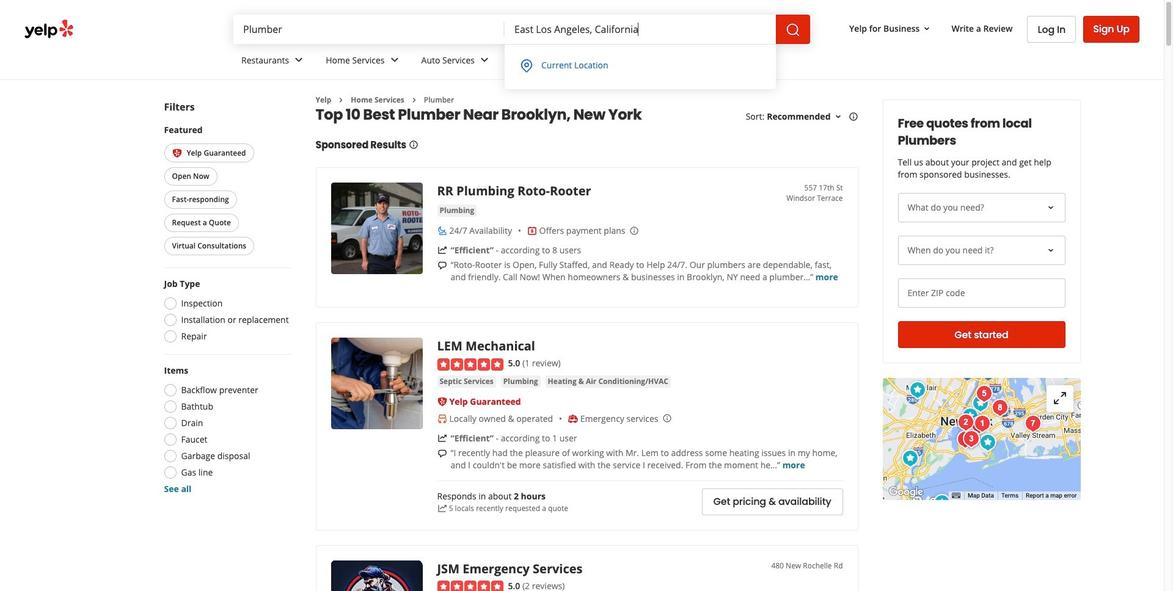 Task type: locate. For each thing, give the bounding box(es) containing it.
2 16 chevron right v2 image from the left
[[409, 95, 419, 105]]

1 none field from the left
[[234, 15, 505, 44]]

24 chevron down v2 image
[[292, 53, 306, 67], [387, 53, 402, 67], [477, 53, 492, 67]]

1 vertical spatial   text field
[[898, 279, 1066, 308]]

3 16 trending v2 image from the top
[[437, 504, 447, 514]]

0 horizontal spatial 16 chevron right v2 image
[[336, 95, 346, 105]]

24 marker v2 image
[[520, 59, 534, 74]]

things to do, nail salons, plumbers text field
[[234, 15, 505, 44]]

1 vertical spatial 16 trending v2 image
[[437, 434, 447, 444]]

group
[[162, 124, 291, 258]]

16 locally owned v2 image
[[437, 414, 447, 424]]

2 none field from the left
[[505, 15, 776, 44]]

16 trending v2 image
[[437, 246, 447, 256], [437, 434, 447, 444], [437, 504, 447, 514]]

0 vertical spatial 16 speech v2 image
[[437, 261, 447, 271]]

  text field
[[505, 15, 776, 44], [898, 279, 1066, 308]]

2 vertical spatial 16 trending v2 image
[[437, 504, 447, 514]]

1 vertical spatial 5 star rating image
[[437, 582, 503, 592]]

iconyelpguaranteedbadgesmall image
[[437, 397, 447, 407], [437, 397, 447, 407]]

None search field
[[234, 15, 811, 44]]

16 speech v2 image down the 16 twenty four seven availability v2 image at left
[[437, 261, 447, 271]]

2 16 speech v2 image from the top
[[437, 449, 447, 459]]

16 chevron down v2 image
[[923, 24, 933, 34]]

1 horizontal spatial 16 chevron right v2 image
[[409, 95, 419, 105]]

2 5 star rating image from the top
[[437, 582, 503, 592]]

option group
[[160, 278, 291, 347], [160, 365, 291, 496]]

1 vertical spatial 16 info v2 image
[[409, 140, 419, 150]]

16 speech v2 image down 16 locally owned v2 icon
[[437, 449, 447, 459]]

2 24 chevron down v2 image from the left
[[387, 53, 402, 67]]

16 info v2 image
[[849, 112, 859, 122], [409, 140, 419, 150]]

0 horizontal spatial 24 chevron down v2 image
[[292, 53, 306, 67]]

0 vertical spatial option group
[[160, 278, 291, 347]]

1 vertical spatial 16 speech v2 image
[[437, 449, 447, 459]]

16 offers payment plans v2 image
[[527, 226, 537, 236]]

16 chevron right v2 image
[[336, 95, 346, 105], [409, 95, 419, 105]]

0 vertical spatial 16 trending v2 image
[[437, 246, 447, 256]]

2 horizontal spatial 24 chevron down v2 image
[[477, 53, 492, 67]]

1 5 star rating image from the top
[[437, 359, 503, 371]]

1 horizontal spatial 24 chevron down v2 image
[[387, 53, 402, 67]]

1 16 chevron right v2 image from the left
[[336, 95, 346, 105]]

0 vertical spatial 16 info v2 image
[[849, 112, 859, 122]]

1 horizontal spatial   text field
[[898, 279, 1066, 308]]

5 star rating image
[[437, 359, 503, 371], [437, 582, 503, 592]]

0 horizontal spatial   text field
[[505, 15, 776, 44]]

1 horizontal spatial 16 info v2 image
[[849, 112, 859, 122]]

16 speech v2 image
[[437, 261, 447, 271], [437, 449, 447, 459]]

0 vertical spatial 5 star rating image
[[437, 359, 503, 371]]

2 16 trending v2 image from the top
[[437, 434, 447, 444]]

None field
[[234, 15, 505, 44], [505, 15, 776, 44]]

info icon image
[[629, 226, 639, 236], [629, 226, 639, 236], [662, 414, 672, 424], [662, 414, 672, 424]]

16 yelp guaranteed v2 image
[[172, 149, 182, 159]]

1 option group from the top
[[160, 278, 291, 347]]

none field address, neighborhood, city, state or zip
[[505, 15, 776, 44]]

1 vertical spatial option group
[[160, 365, 291, 496]]

16 emergency services v2 image
[[568, 414, 578, 424]]



Task type: vqa. For each thing, say whether or not it's contained in the screenshot.
5 star rating Image to the bottom
yes



Task type: describe. For each thing, give the bounding box(es) containing it.
0 horizontal spatial 16 info v2 image
[[409, 140, 419, 150]]

none field things to do, nail salons, plumbers
[[234, 15, 505, 44]]

24 chevron down v2 image
[[535, 53, 550, 67]]

3 24 chevron down v2 image from the left
[[477, 53, 492, 67]]

0 vertical spatial   text field
[[505, 15, 776, 44]]

address, neighborhood, city, state or zip text field
[[505, 15, 776, 44]]

1 16 speech v2 image from the top
[[437, 261, 447, 271]]

1 16 trending v2 image from the top
[[437, 246, 447, 256]]

business categories element
[[232, 44, 1140, 79]]

What do you need? field
[[898, 193, 1066, 223]]

2 option group from the top
[[160, 365, 291, 496]]

When do you need it? field
[[898, 236, 1066, 265]]

16 twenty four seven availability v2 image
[[437, 226, 447, 236]]

search image
[[786, 22, 801, 37]]

16 chevron down v2 image
[[834, 112, 843, 122]]

1 24 chevron down v2 image from the left
[[292, 53, 306, 67]]



